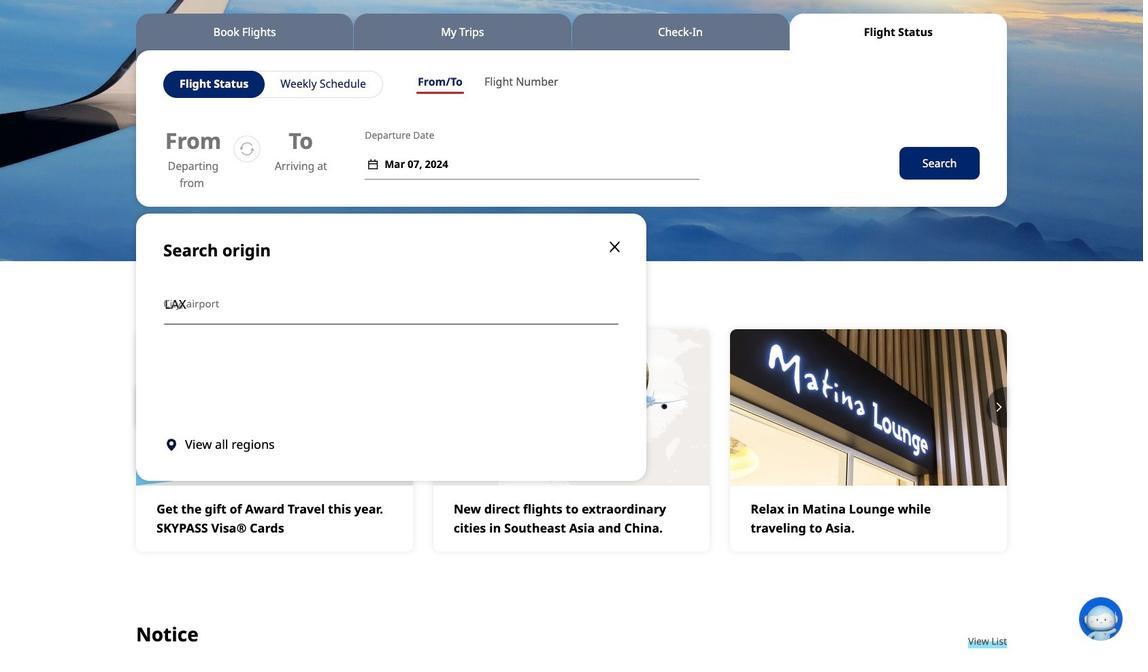 Task type: vqa. For each thing, say whether or not it's contained in the screenshot.
rightmost the the
no



Task type: locate. For each thing, give the bounding box(es) containing it.
None text field
[[163, 283, 620, 325]]

document
[[136, 214, 647, 481]]

dialog
[[136, 207, 1008, 481]]

tab list
[[136, 14, 1008, 50]]



Task type: describe. For each thing, give the bounding box(es) containing it.
search type for departure and arrival group
[[407, 71, 570, 97]]

types of flight status group
[[163, 71, 383, 98]]



